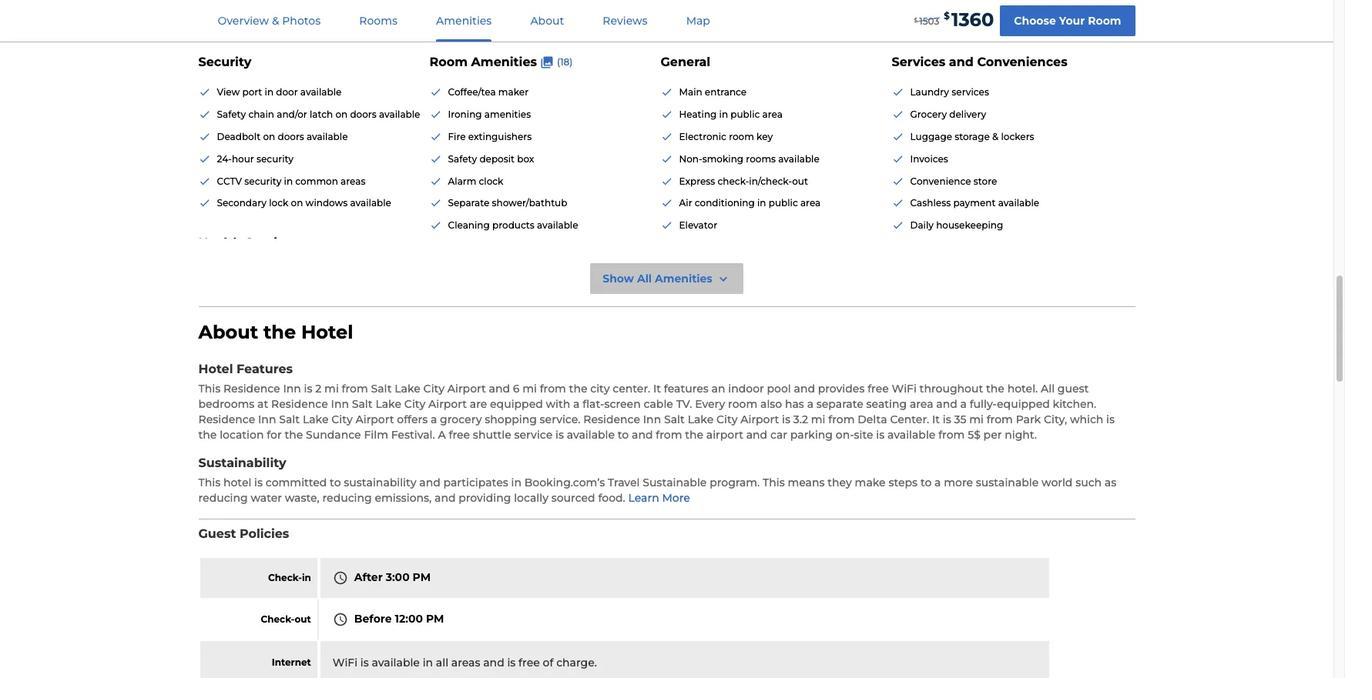 Task type: describe. For each thing, give the bounding box(es) containing it.
from down cable
[[656, 428, 682, 442]]

every
[[695, 398, 725, 411]]

hour
[[232, 153, 254, 165]]

0 horizontal spatial $
[[914, 16, 918, 24]]

common
[[295, 175, 338, 187]]

mi right 2
[[325, 382, 339, 396]]

1 equipped from the left
[[490, 398, 543, 411]]

and left 6
[[489, 382, 510, 396]]

5$
[[968, 428, 981, 442]]

0 vertical spatial doors
[[350, 109, 377, 120]]

sustainability
[[344, 477, 417, 490]]

airport up film
[[356, 413, 394, 427]]

is inside this hotel is committed to sustainability and participates in booking.com's travel sustainable program. this means they make steps to a more sustainable world such as reducing water waste, reducing emissions, and providing locally sourced food.
[[254, 477, 263, 490]]

the up fully-
[[986, 382, 1005, 396]]

car
[[771, 428, 788, 442]]

the up flat- on the bottom of page
[[569, 382, 588, 396]]

this left "means"
[[763, 477, 785, 490]]

available right "windows"
[[350, 198, 391, 209]]

conditioning
[[695, 198, 755, 209]]

airport
[[707, 428, 744, 442]]

mi up "5$"
[[970, 413, 984, 427]]

this left hotel
[[198, 477, 221, 490]]

shuttle
[[473, 428, 512, 442]]

available inside row
[[372, 657, 420, 671]]

services
[[952, 87, 990, 98]]

pm for after 3:00 pm
[[413, 571, 431, 585]]

non-smoking rooms available
[[679, 153, 820, 165]]

tab list containing overview & photos
[[198, 0, 730, 42]]

areas inside row
[[451, 657, 481, 671]]

after 3:00 pm
[[354, 571, 431, 585]]

site
[[854, 428, 874, 442]]

wifi inside row
[[333, 657, 358, 671]]

cleaning
[[448, 220, 490, 231]]

learn
[[629, 492, 659, 506]]

security
[[198, 55, 251, 69]]

cctv security in common areas
[[217, 175, 366, 187]]

port
[[242, 87, 262, 98]]

service.
[[540, 413, 581, 427]]

is right which
[[1107, 413, 1115, 427]]

inn up sundance
[[331, 398, 349, 411]]

3:00
[[386, 571, 410, 585]]

1503
[[920, 15, 940, 27]]

more
[[662, 492, 690, 506]]

secondary lock on windows available
[[217, 198, 391, 209]]

fully-
[[970, 398, 997, 411]]

amenities
[[485, 109, 531, 120]]

12:00
[[395, 613, 423, 627]]

view
[[217, 87, 240, 98]]

available right payment
[[999, 198, 1040, 209]]

cashless
[[911, 198, 951, 209]]

separate
[[817, 398, 864, 411]]

inn left 2
[[283, 382, 301, 396]]

guest
[[1058, 382, 1089, 396]]

is right site
[[877, 428, 885, 442]]

is down service.
[[556, 428, 564, 442]]

payment
[[954, 198, 996, 209]]

the right for
[[285, 428, 303, 442]]

0 vertical spatial it
[[654, 382, 661, 396]]

room inside button
[[1088, 13, 1122, 27]]

available down flat- on the bottom of page
[[567, 428, 615, 442]]

rooms
[[746, 153, 776, 165]]

guest
[[198, 527, 236, 542]]

1 vertical spatial free
[[449, 428, 470, 442]]

from down separate
[[829, 413, 855, 427]]

daily
[[911, 220, 934, 231]]

is down before at the bottom
[[361, 657, 369, 671]]

overview
[[218, 14, 269, 28]]

before 12:00 pm row
[[200, 601, 1051, 641]]

maker
[[499, 87, 529, 98]]

convenience store
[[911, 175, 998, 187]]

1 vertical spatial &
[[993, 131, 999, 143]]

clock
[[479, 175, 504, 187]]

is left 3.2
[[782, 413, 791, 427]]

the up features
[[263, 321, 296, 344]]

before 12:00 pm
[[354, 613, 444, 627]]

2 equipped from the left
[[997, 398, 1050, 411]]

in/check-
[[749, 175, 792, 187]]

make
[[855, 477, 886, 490]]

inn down at
[[258, 413, 276, 427]]

hotel.
[[1008, 382, 1038, 396]]

sustainability
[[198, 456, 286, 471]]

committed
[[266, 477, 327, 490]]

overview & photos button
[[199, 1, 339, 42]]

express
[[679, 175, 715, 187]]

in inside after 3:00 pm 'row'
[[302, 573, 311, 584]]

show
[[603, 272, 634, 286]]

airport up 'are' at the bottom left
[[448, 382, 486, 396]]

is left 35
[[943, 413, 952, 427]]

throughout
[[920, 382, 984, 396]]

available down center.
[[888, 428, 936, 442]]

2 horizontal spatial on
[[336, 109, 348, 120]]

about for about the hotel
[[198, 321, 258, 344]]

from right 2
[[342, 382, 368, 396]]

the left location
[[198, 428, 217, 442]]

inn down cable
[[643, 413, 661, 427]]

in inside 'wifi is available in all areas and is free of charge.' row
[[423, 657, 433, 671]]

map
[[686, 14, 711, 28]]

secondary
[[217, 198, 267, 209]]

booking.com's
[[525, 477, 605, 490]]

all inside show all amenities button
[[637, 272, 652, 286]]

learn more
[[629, 492, 690, 506]]

water
[[251, 492, 282, 506]]

steps
[[889, 477, 918, 490]]

hotel
[[223, 477, 252, 490]]

about the hotel
[[198, 321, 353, 344]]

residence down bedrooms
[[198, 413, 255, 427]]

key
[[757, 131, 773, 143]]

1 vertical spatial services
[[245, 236, 299, 251]]

reviews button
[[584, 1, 666, 42]]

1 horizontal spatial it
[[933, 413, 940, 427]]

in down entrance at the top right
[[719, 109, 728, 120]]

sustainable
[[643, 477, 707, 490]]

smoking
[[703, 153, 744, 165]]

alarm clock
[[448, 175, 504, 187]]

electronic
[[679, 131, 727, 143]]

grocery
[[440, 413, 482, 427]]

the left airport
[[685, 428, 704, 442]]

available up latch on the top left of the page
[[300, 87, 342, 98]]

grocery
[[911, 109, 947, 120]]

35
[[955, 413, 967, 427]]

screen
[[605, 398, 641, 411]]

from up with
[[540, 382, 566, 396]]

a up 35
[[961, 398, 967, 411]]

cashless payment available
[[911, 198, 1040, 209]]

residence up at
[[223, 382, 280, 396]]

deadbolt on doors available
[[217, 131, 348, 143]]

door
[[276, 87, 298, 98]]

hotel inside hotel features this residence inn is 2 mi from salt lake city airport and 6 mi from the city center. it features an indoor pool and provides free wifi throughout the hotel. all guest bedrooms at residence inn salt lake city airport are equipped with a flat-screen cable tv. every room also has a separate seating area and a fully-equipped kitchen. residence inn salt lake city airport offers a grocery shopping service. residence inn salt lake city airport is 3.2 mi from delta center. it is 35 mi from park city, which is the location for the sundance film festival. a free shuttle service is available to and from the airport and car parking on-site is available from 5$ per night.
[[198, 362, 233, 376]]

choose
[[1014, 13, 1056, 27]]

is left of
[[507, 657, 516, 671]]

2 reducing from the left
[[323, 492, 372, 506]]

and up emissions,
[[419, 477, 441, 490]]

3.2
[[794, 413, 809, 427]]

available down the shower/bathtub
[[537, 220, 578, 231]]

rooms
[[359, 14, 398, 28]]

this inside hotel features this residence inn is 2 mi from salt lake city airport and 6 mi from the city center. it features an indoor pool and provides free wifi throughout the hotel. all guest bedrooms at residence inn salt lake city airport are equipped with a flat-screen cable tv. every room also has a separate seating area and a fully-equipped kitchen. residence inn salt lake city airport offers a grocery shopping service. residence inn salt lake city airport is 3.2 mi from delta center. it is 35 mi from park city, which is the location for the sundance film festival. a free shuttle service is available to and from the airport and car parking on-site is available from 5$ per night.
[[198, 382, 221, 396]]

0 vertical spatial room
[[729, 131, 754, 143]]

bedrooms
[[198, 398, 255, 411]]

amenities up security
[[198, 17, 297, 40]]

city,
[[1044, 413, 1068, 427]]

daily housekeeping
[[911, 220, 1004, 231]]

has
[[785, 398, 805, 411]]

check-in
[[268, 573, 311, 584]]

1 reducing from the left
[[198, 492, 248, 506]]

wifi is available in all areas and is free of charge.
[[333, 657, 597, 671]]

from up per
[[987, 413, 1013, 427]]

festival.
[[391, 428, 435, 442]]

(18)
[[557, 56, 573, 68]]

available up in/check-
[[779, 153, 820, 165]]



Task type: vqa. For each thing, say whether or not it's contained in the screenshot.
PM to the bottom
yes



Task type: locate. For each thing, give the bounding box(es) containing it.
to down screen
[[618, 428, 629, 442]]

1 horizontal spatial free
[[519, 657, 540, 671]]

fire extinguishers
[[448, 131, 532, 143]]

0 horizontal spatial public
[[731, 109, 760, 120]]

check- inside after 3:00 pm 'row'
[[268, 573, 302, 584]]

heating
[[679, 109, 717, 120]]

and down participates
[[435, 492, 456, 506]]

wifi is available in all areas and is free of charge. row
[[200, 642, 1051, 679]]

& left photos at the left of page
[[272, 14, 279, 28]]

doors right latch on the top left of the page
[[350, 109, 377, 120]]

1 horizontal spatial on
[[291, 198, 303, 209]]

out inside before 12:00 pm row
[[295, 614, 311, 626]]

mi right 6
[[523, 382, 537, 396]]

center.
[[890, 413, 930, 427]]

0 vertical spatial services
[[892, 55, 946, 69]]

6
[[513, 382, 520, 396]]

in up locally
[[511, 477, 522, 490]]

1 horizontal spatial out
[[792, 175, 808, 187]]

services down lock
[[245, 236, 299, 251]]

0 vertical spatial wifi
[[892, 382, 917, 396]]

and up services
[[949, 55, 974, 69]]

your
[[1060, 13, 1085, 27]]

all right hotel.
[[1041, 382, 1055, 396]]

separate shower/bathtub
[[448, 198, 568, 209]]

safety down view
[[217, 109, 246, 120]]

1 vertical spatial pm
[[426, 613, 444, 627]]

1 horizontal spatial areas
[[451, 657, 481, 671]]

on right latch on the top left of the page
[[336, 109, 348, 120]]

storage
[[955, 131, 990, 143]]

check-
[[268, 573, 302, 584], [261, 614, 295, 626]]

shopping
[[485, 413, 537, 427]]

1 vertical spatial safety
[[448, 153, 477, 165]]

amenities button
[[418, 1, 510, 42]]

1 vertical spatial area
[[801, 198, 821, 209]]

in right port
[[265, 87, 274, 98]]

service
[[514, 428, 553, 442]]

out down check-in
[[295, 614, 311, 626]]

general
[[661, 55, 711, 69]]

it left 35
[[933, 413, 940, 427]]

map button
[[668, 1, 729, 42]]

0 horizontal spatial areas
[[341, 175, 366, 187]]

0 horizontal spatial safety
[[217, 109, 246, 120]]

0 horizontal spatial on
[[263, 131, 275, 143]]

security down deadbolt on doors available
[[257, 153, 294, 165]]

mi up the parking
[[811, 413, 826, 427]]

0 vertical spatial pm
[[413, 571, 431, 585]]

guest policies
[[198, 527, 289, 542]]

and inside row
[[483, 657, 505, 671]]

delivery
[[950, 109, 987, 120]]

a right offers
[[431, 413, 437, 427]]

1 vertical spatial security
[[245, 175, 282, 187]]

in down in/check-
[[758, 198, 766, 209]]

about button
[[512, 1, 583, 42]]

0 vertical spatial about
[[531, 14, 564, 28]]

cleaning products available
[[448, 220, 578, 231]]

0 vertical spatial all
[[637, 272, 652, 286]]

2 horizontal spatial to
[[921, 477, 932, 490]]

air
[[679, 198, 693, 209]]

amenities inside button
[[436, 14, 492, 28]]

1 vertical spatial doors
[[278, 131, 304, 143]]

check- up check-out
[[268, 573, 302, 584]]

in inside this hotel is committed to sustainability and participates in booking.com's travel sustainable program. this means they make steps to a more sustainable world such as reducing water waste, reducing emissions, and providing locally sourced food.
[[511, 477, 522, 490]]

air conditioning in public area
[[679, 198, 821, 209]]

0 horizontal spatial it
[[654, 382, 661, 396]]

$ right 1503
[[944, 10, 950, 22]]

0 horizontal spatial free
[[449, 428, 470, 442]]

out
[[792, 175, 808, 187], [295, 614, 311, 626]]

1 horizontal spatial about
[[531, 14, 564, 28]]

1 vertical spatial about
[[198, 321, 258, 344]]

1 vertical spatial wifi
[[333, 657, 358, 671]]

provides
[[818, 382, 865, 396]]

airport up grocery on the left bottom
[[429, 398, 467, 411]]

pm inside row
[[426, 613, 444, 627]]

1 vertical spatial check-
[[261, 614, 295, 626]]

1 horizontal spatial $
[[944, 10, 950, 22]]

reviews
[[603, 14, 648, 28]]

& inside button
[[272, 14, 279, 28]]

public
[[731, 109, 760, 120], [769, 198, 798, 209]]

learn more button
[[629, 492, 690, 507]]

amenities up room amenities
[[436, 14, 492, 28]]

pm right 12:00
[[426, 613, 444, 627]]

airport down the also
[[741, 413, 779, 427]]

a inside this hotel is committed to sustainability and participates in booking.com's travel sustainable program. this means they make steps to a more sustainable world such as reducing water waste, reducing emissions, and providing locally sourced food.
[[935, 477, 941, 490]]

1 vertical spatial it
[[933, 413, 940, 427]]

area up key
[[763, 109, 783, 120]]

lockers
[[1002, 131, 1035, 143]]

0 horizontal spatial reducing
[[198, 492, 248, 506]]

health
[[198, 236, 242, 251]]

reducing down hotel
[[198, 492, 248, 506]]

non-
[[679, 153, 703, 165]]

1 vertical spatial room
[[728, 398, 758, 411]]

indoor
[[729, 382, 764, 396]]

residence down screen
[[584, 413, 640, 427]]

this hotel is committed to sustainability and participates in booking.com's travel sustainable program. this means they make steps to a more sustainable world such as reducing water waste, reducing emissions, and providing locally sourced food.
[[198, 477, 1117, 506]]

from down 35
[[939, 428, 965, 442]]

a
[[573, 398, 580, 411], [807, 398, 814, 411], [961, 398, 967, 411], [431, 413, 437, 427], [935, 477, 941, 490]]

wifi inside hotel features this residence inn is 2 mi from salt lake city airport and 6 mi from the city center. it features an indoor pool and provides free wifi throughout the hotel. all guest bedrooms at residence inn salt lake city airport are equipped with a flat-screen cable tv. every room also has a separate seating area and a fully-equipped kitchen. residence inn salt lake city airport offers a grocery shopping service. residence inn salt lake city airport is 3.2 mi from delta center. it is 35 mi from park city, which is the location for the sundance film festival. a free shuttle service is available to and from the airport and car parking on-site is available from 5$ per night.
[[892, 382, 917, 396]]

after 3:00 pm row
[[200, 559, 1051, 599]]

safety up "alarm"
[[448, 153, 477, 165]]

1 horizontal spatial doors
[[350, 109, 377, 120]]

safety chain and/or latch on doors available
[[217, 109, 420, 120]]

main entrance
[[679, 87, 747, 98]]

flat-
[[583, 398, 605, 411]]

1 horizontal spatial area
[[801, 198, 821, 209]]

an
[[712, 382, 726, 396]]

this up bedrooms
[[198, 382, 221, 396]]

on down chain
[[263, 131, 275, 143]]

& left lockers at top right
[[993, 131, 999, 143]]

check- inside before 12:00 pm row
[[261, 614, 295, 626]]

in left all on the left bottom of the page
[[423, 657, 433, 671]]

24-
[[217, 153, 232, 165]]

row group containing after 3:00 pm
[[200, 559, 1051, 679]]

extinguishers
[[468, 131, 532, 143]]

choose your room
[[1014, 13, 1122, 27]]

more
[[944, 477, 973, 490]]

pm right 3:00
[[413, 571, 431, 585]]

(18) button
[[537, 56, 573, 69]]

0 horizontal spatial equipped
[[490, 398, 543, 411]]

chain
[[248, 109, 274, 120]]

2 vertical spatial free
[[519, 657, 540, 671]]

deposit
[[480, 153, 515, 165]]

0 vertical spatial out
[[792, 175, 808, 187]]

this
[[198, 382, 221, 396], [198, 477, 221, 490], [763, 477, 785, 490]]

1 horizontal spatial &
[[993, 131, 999, 143]]

0 vertical spatial room
[[1088, 13, 1122, 27]]

tab list
[[198, 0, 730, 42]]

about up features
[[198, 321, 258, 344]]

free inside row
[[519, 657, 540, 671]]

features
[[664, 382, 709, 396]]

on right lock
[[291, 198, 303, 209]]

1 vertical spatial out
[[295, 614, 311, 626]]

luggage storage & lockers
[[911, 131, 1035, 143]]

food.
[[598, 492, 626, 506]]

doors down and/or
[[278, 131, 304, 143]]

2 vertical spatial on
[[291, 198, 303, 209]]

equipped
[[490, 398, 543, 411], [997, 398, 1050, 411]]

equipped down hotel.
[[997, 398, 1050, 411]]

laundry
[[911, 87, 950, 98]]

show all amenities button
[[591, 264, 744, 294]]

and up has
[[794, 382, 815, 396]]

1 horizontal spatial to
[[618, 428, 629, 442]]

residence
[[223, 382, 280, 396], [271, 398, 328, 411], [198, 413, 255, 427], [584, 413, 640, 427]]

1 vertical spatial on
[[263, 131, 275, 143]]

1 horizontal spatial public
[[769, 198, 798, 209]]

wifi down before at the bottom
[[333, 657, 358, 671]]

amenities inside button
[[655, 272, 713, 286]]

show all amenities
[[603, 272, 713, 286]]

area
[[763, 109, 783, 120], [801, 198, 821, 209], [910, 398, 934, 411]]

about for about
[[531, 14, 564, 28]]

amenities up the maker
[[471, 55, 537, 69]]

a left flat- on the bottom of page
[[573, 398, 580, 411]]

and right all on the left bottom of the page
[[483, 657, 505, 671]]

public down in/check-
[[769, 198, 798, 209]]

kitchen.
[[1053, 398, 1097, 411]]

1 horizontal spatial wifi
[[892, 382, 917, 396]]

0 vertical spatial security
[[257, 153, 294, 165]]

available down before 12:00 pm
[[372, 657, 420, 671]]

offers
[[397, 413, 428, 427]]

1 horizontal spatial all
[[1041, 382, 1055, 396]]

in up check-out
[[302, 573, 311, 584]]

equipped down 6
[[490, 398, 543, 411]]

room up the coffee/tea
[[430, 55, 468, 69]]

room amenities
[[430, 55, 537, 69]]

to inside hotel features this residence inn is 2 mi from salt lake city airport and 6 mi from the city center. it features an indoor pool and provides free wifi throughout the hotel. all guest bedrooms at residence inn salt lake city airport are equipped with a flat-screen cable tv. every room also has a separate seating area and a fully-equipped kitchen. residence inn salt lake city airport offers a grocery shopping service. residence inn salt lake city airport is 3.2 mi from delta center. it is 35 mi from park city, which is the location for the sundance film festival. a free shuttle service is available to and from the airport and car parking on-site is available from 5$ per night.
[[618, 428, 629, 442]]

room right the your on the top of page
[[1088, 13, 1122, 27]]

heating in public area
[[679, 109, 783, 120]]

0 horizontal spatial wifi
[[333, 657, 358, 671]]

0 horizontal spatial all
[[637, 272, 652, 286]]

1 horizontal spatial reducing
[[323, 492, 372, 506]]

coffee/tea
[[448, 87, 496, 98]]

check- for before 12:00 pm
[[261, 614, 295, 626]]

0 vertical spatial hotel
[[301, 321, 353, 344]]

out up air conditioning in public area on the top
[[792, 175, 808, 187]]

check- for after 3:00 pm
[[268, 573, 302, 584]]

areas up "windows"
[[341, 175, 366, 187]]

pm inside 'row'
[[413, 571, 431, 585]]

0 vertical spatial check-
[[268, 573, 302, 584]]

housekeeping
[[937, 220, 1004, 231]]

parking
[[791, 428, 833, 442]]

windows
[[306, 198, 348, 209]]

0 vertical spatial safety
[[217, 109, 246, 120]]

row group
[[200, 559, 1051, 679]]

0 horizontal spatial services
[[245, 236, 299, 251]]

in up lock
[[284, 175, 293, 187]]

residence down 2
[[271, 398, 328, 411]]

0 vertical spatial &
[[272, 14, 279, 28]]

0 horizontal spatial hotel
[[198, 362, 233, 376]]

and left car
[[747, 428, 768, 442]]

safety for safety chain and/or latch on doors available
[[217, 109, 246, 120]]

public up electronic room key
[[731, 109, 760, 120]]

and down cable
[[632, 428, 653, 442]]

policies
[[240, 527, 289, 542]]

0 horizontal spatial room
[[430, 55, 468, 69]]

0 vertical spatial area
[[763, 109, 783, 120]]

wifi up seating
[[892, 382, 917, 396]]

pool
[[767, 382, 791, 396]]

safety for safety deposit box
[[448, 153, 477, 165]]

elevator
[[679, 220, 718, 231]]

area down express check-in/check-out
[[801, 198, 821, 209]]

a right has
[[807, 398, 814, 411]]

room inside hotel features this residence inn is 2 mi from salt lake city airport and 6 mi from the city center. it features an indoor pool and provides free wifi throughout the hotel. all guest bedrooms at residence inn salt lake city airport are equipped with a flat-screen cable tv. every room also has a separate seating area and a fully-equipped kitchen. residence inn salt lake city airport offers a grocery shopping service. residence inn salt lake city airport is 3.2 mi from delta center. it is 35 mi from park city, which is the location for the sundance film festival. a free shuttle service is available to and from the airport and car parking on-site is available from 5$ per night.
[[728, 398, 758, 411]]

2
[[315, 382, 322, 396]]

the
[[263, 321, 296, 344], [569, 382, 588, 396], [986, 382, 1005, 396], [198, 428, 217, 442], [285, 428, 303, 442], [685, 428, 704, 442]]

2 vertical spatial area
[[910, 398, 934, 411]]

room
[[729, 131, 754, 143], [728, 398, 758, 411]]

deadbolt
[[217, 131, 261, 143]]

room down indoor at the bottom of the page
[[728, 398, 758, 411]]

available left ironing
[[379, 109, 420, 120]]

areas
[[341, 175, 366, 187], [451, 657, 481, 671]]

all inside hotel features this residence inn is 2 mi from salt lake city airport and 6 mi from the city center. it features an indoor pool and provides free wifi throughout the hotel. all guest bedrooms at residence inn salt lake city airport are equipped with a flat-screen cable tv. every room also has a separate seating area and a fully-equipped kitchen. residence inn salt lake city airport offers a grocery shopping service. residence inn salt lake city airport is 3.2 mi from delta center. it is 35 mi from park city, which is the location for the sundance film festival. a free shuttle service is available to and from the airport and car parking on-site is available from 5$ per night.
[[1041, 382, 1055, 396]]

0 vertical spatial areas
[[341, 175, 366, 187]]

0 horizontal spatial area
[[763, 109, 783, 120]]

area inside hotel features this residence inn is 2 mi from salt lake city airport and 6 mi from the city center. it features an indoor pool and provides free wifi throughout the hotel. all guest bedrooms at residence inn salt lake city airport are equipped with a flat-screen cable tv. every room also has a separate seating area and a fully-equipped kitchen. residence inn salt lake city airport offers a grocery shopping service. residence inn salt lake city airport is 3.2 mi from delta center. it is 35 mi from park city, which is the location for the sundance film festival. a free shuttle service is available to and from the airport and car parking on-site is available from 5$ per night.
[[910, 398, 934, 411]]

is left 2
[[304, 382, 313, 396]]

2 horizontal spatial free
[[868, 382, 889, 396]]

are
[[470, 398, 487, 411]]

1 horizontal spatial hotel
[[301, 321, 353, 344]]

it up cable
[[654, 382, 661, 396]]

0 horizontal spatial doors
[[278, 131, 304, 143]]

1 vertical spatial hotel
[[198, 362, 233, 376]]

wifi
[[892, 382, 917, 396], [333, 657, 358, 671]]

safety deposit box
[[448, 153, 534, 165]]

latch
[[310, 109, 333, 120]]

2 horizontal spatial area
[[910, 398, 934, 411]]

0 vertical spatial public
[[731, 109, 760, 120]]

amenities down elevator
[[655, 272, 713, 286]]

with
[[546, 398, 571, 411]]

0 horizontal spatial to
[[330, 477, 341, 490]]

salt
[[371, 382, 392, 396], [352, 398, 373, 411], [279, 413, 300, 427], [664, 413, 685, 427]]

about inside button
[[531, 14, 564, 28]]

about up '(18)' 'button' at the left of the page
[[531, 14, 564, 28]]

check-out
[[261, 614, 311, 626]]

choose your room button
[[1001, 5, 1136, 36]]

0 vertical spatial free
[[868, 382, 889, 396]]

security down 24-hour security
[[245, 175, 282, 187]]

1 horizontal spatial room
[[1088, 13, 1122, 27]]

emissions,
[[375, 492, 432, 506]]

1 vertical spatial room
[[430, 55, 468, 69]]

box
[[517, 153, 534, 165]]

0 horizontal spatial about
[[198, 321, 258, 344]]

0 vertical spatial on
[[336, 109, 348, 120]]

pm for before 12:00 pm
[[426, 613, 444, 627]]

1 horizontal spatial safety
[[448, 153, 477, 165]]

available down latch on the top left of the page
[[307, 131, 348, 143]]

1 vertical spatial all
[[1041, 382, 1055, 396]]

24-hour security
[[217, 153, 294, 165]]

1 horizontal spatial services
[[892, 55, 946, 69]]

and down throughout
[[937, 398, 958, 411]]

services up laundry
[[892, 55, 946, 69]]

0 horizontal spatial &
[[272, 14, 279, 28]]

$ left 1503
[[914, 16, 918, 24]]

locally
[[514, 492, 549, 506]]

1 horizontal spatial equipped
[[997, 398, 1050, 411]]

1 vertical spatial areas
[[451, 657, 481, 671]]

1 vertical spatial public
[[769, 198, 798, 209]]

0 horizontal spatial out
[[295, 614, 311, 626]]



